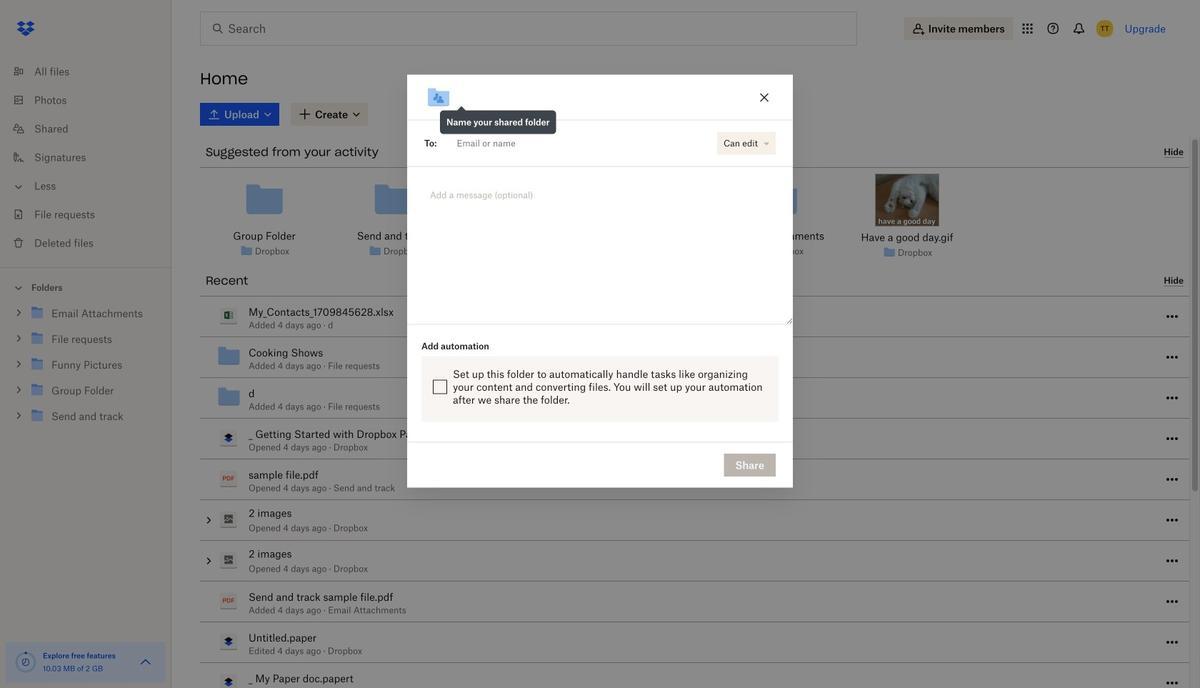 Task type: vqa. For each thing, say whether or not it's contained in the screenshot.
Sharing Modal DIALOG
yes



Task type: locate. For each thing, give the bounding box(es) containing it.
/have a good day.gif image
[[875, 174, 940, 227]]

quota usage progress bar
[[14, 651, 37, 674]]

main content
[[189, 100, 1200, 688]]

dropbox image
[[11, 14, 40, 43]]

list
[[0, 49, 171, 267]]

sharing modal dialog
[[407, 75, 793, 602]]

group
[[0, 298, 171, 440]]

None field
[[437, 129, 714, 157]]

Add a message (optional) text field
[[424, 184, 776, 217]]



Task type: describe. For each thing, give the bounding box(es) containing it.
Name your shared folder text field
[[469, 90, 745, 105]]

Contact name search field
[[451, 132, 711, 155]]

less image
[[11, 180, 26, 194]]

none field inside sharing modal dialog
[[437, 129, 714, 157]]



